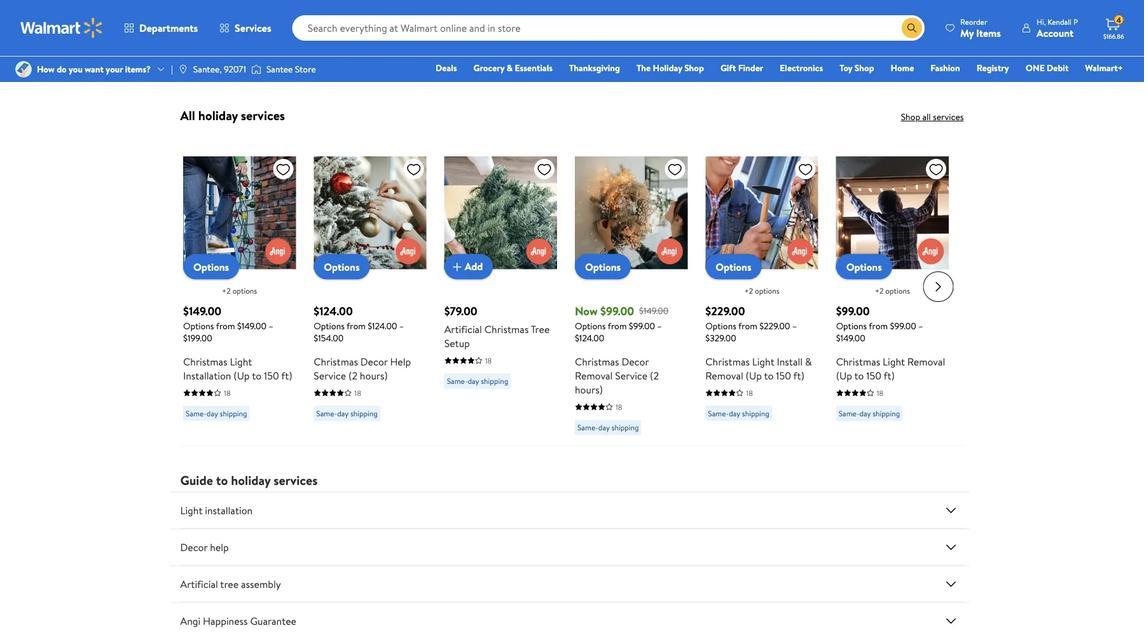 Task type: vqa. For each thing, say whether or not it's contained in the screenshot.
'Thanksgiving' Link
yes



Task type: locate. For each thing, give the bounding box(es) containing it.
3 options from the left
[[885, 286, 910, 296]]

christmas light install & removal (up to 150 ft) image
[[705, 157, 818, 269]]

+2 up $99.00 options from $99.00 – $149.00
[[875, 286, 884, 296]]

 image
[[178, 64, 188, 74]]

1 ft) from the left
[[281, 369, 292, 383]]

christmas inside christmas light removal (up to 150 ft)
[[836, 355, 880, 369]]

christmas down $329.00
[[705, 355, 750, 369]]

2 product group from the left
[[314, 131, 426, 440]]

options up "installation"
[[183, 320, 214, 332]]

$124.00 up help
[[368, 320, 397, 332]]

5 options link from the left
[[836, 254, 892, 279]]

decor for options
[[360, 355, 388, 369]]

options link up $229.00 options from $229.00 – $329.00
[[705, 254, 762, 279]]

(2 inside christmas decor help service (2 hours)
[[348, 369, 357, 383]]

$229.00 up install
[[759, 320, 790, 332]]

1 horizontal spatial artificial
[[444, 322, 482, 336]]

(2 inside christmas decor removal service (2 hours)
[[650, 369, 659, 383]]

options up '$149.00 options from $149.00 – $199.00'
[[232, 286, 257, 296]]

$124.00 down now
[[575, 332, 604, 344]]

150 inside christmas light removal (up to 150 ft)
[[866, 369, 881, 383]]

shop left "all"
[[901, 111, 921, 123]]

1 horizontal spatial ft)
[[793, 369, 804, 383]]

(2 for options
[[348, 369, 357, 383]]

0 vertical spatial &
[[507, 62, 513, 74]]

santee store
[[267, 63, 316, 75]]

thanksgiving link
[[564, 61, 626, 75]]

$124.00 up $154.00
[[314, 303, 353, 319]]

+2 up '$149.00 options from $149.00 – $199.00'
[[222, 286, 230, 296]]

service
[[314, 369, 346, 383], [615, 369, 647, 383]]

+2 options for $99.00
[[875, 286, 910, 296]]

your
[[533, 26, 555, 42], [106, 63, 123, 75]]

removal down $329.00
[[705, 369, 743, 383]]

$79.00 artificial christmas tree setup
[[444, 303, 550, 350]]

0 horizontal spatial +2 options
[[222, 286, 257, 296]]

options link up $124.00 options from $124.00 – $154.00
[[314, 254, 370, 279]]

1 horizontal spatial shop
[[855, 62, 875, 74]]

christmas light install & removal (up to 150 ft)
[[705, 355, 812, 383]]

(up left install
[[746, 369, 762, 383]]

3 from from the left
[[608, 320, 627, 332]]

ft) for $99.00
[[884, 369, 895, 383]]

options up $229.00 options from $229.00 – $329.00
[[716, 260, 751, 274]]

0 horizontal spatial (2
[[348, 369, 357, 383]]

all
[[180, 107, 195, 124]]

1 horizontal spatial (2
[[650, 369, 659, 383]]

holiday
[[198, 107, 238, 124], [231, 472, 271, 489]]

2 horizontal spatial removal
[[907, 355, 945, 369]]

0 horizontal spatial &
[[507, 62, 513, 74]]

christmas inside christmas decor help service (2 hours)
[[314, 355, 358, 369]]

3 (up from the left
[[836, 369, 852, 383]]

ft)
[[281, 369, 292, 383], [793, 369, 804, 383], [884, 369, 895, 383]]

same- down christmas decor help service (2 hours)
[[316, 408, 337, 419]]

free.
[[634, 26, 657, 42]]

to inside christmas light install & removal (up to 150 ft)
[[764, 369, 774, 383]]

ft) inside christmas light install & removal (up to 150 ft)
[[793, 369, 804, 383]]

3 options link from the left
[[575, 254, 631, 279]]

0 horizontal spatial hours)
[[360, 369, 388, 383]]

2 – from the left
[[399, 320, 404, 332]]

$329.00
[[705, 332, 736, 344]]

thanksgiving
[[569, 62, 620, 74]]

decor inside christmas decor help service (2 hours)
[[360, 355, 388, 369]]

service inside christmas decor help service (2 hours)
[[314, 369, 346, 383]]

& inside grocery & essentials 'link'
[[507, 62, 513, 74]]

options inside $124.00 options from $124.00 – $154.00
[[314, 320, 344, 332]]

options down now
[[575, 320, 606, 332]]

gift finder link
[[715, 61, 769, 75]]

1 horizontal spatial +2
[[744, 286, 753, 296]]

3 +2 options from the left
[[875, 286, 910, 296]]

5 from from the left
[[869, 320, 888, 332]]

2 +2 options from the left
[[744, 286, 779, 296]]

christmas down now $99.00 $149.00 options from $99.00 – $124.00
[[575, 355, 619, 369]]

light left install
[[752, 355, 774, 369]]

$229.00 up $329.00
[[705, 303, 745, 319]]

0 horizontal spatial your
[[106, 63, 123, 75]]

3 product group from the left
[[444, 131, 557, 440]]

christmas light installation (up to 150 ft)
[[183, 355, 292, 383]]

ft) for $149.00
[[281, 369, 292, 383]]

shop all services link
[[901, 111, 964, 123]]

1 vertical spatial &
[[805, 355, 812, 369]]

your left 'holidays'
[[533, 26, 555, 42]]

christmas inside $79.00 artificial christmas tree setup
[[484, 322, 529, 336]]

one debit
[[1026, 62, 1069, 74]]

brighten your holidays hassle-free.
[[487, 26, 657, 42]]

4 – from the left
[[792, 320, 797, 332]]

product group containing $124.00
[[314, 131, 426, 440]]

options inside $99.00 options from $99.00 – $149.00
[[836, 320, 867, 332]]

hours) inside christmas decor help service (2 hours)
[[360, 369, 388, 383]]

removal inside christmas light removal (up to 150 ft)
[[907, 355, 945, 369]]

service down $154.00
[[314, 369, 346, 383]]

registry
[[977, 62, 1009, 74]]

92071
[[224, 63, 246, 75]]

from inside '$149.00 options from $149.00 – $199.00'
[[216, 320, 235, 332]]

– inside $229.00 options from $229.00 – $329.00
[[792, 320, 797, 332]]

 image
[[15, 61, 32, 78], [251, 63, 261, 76]]

1 (up from the left
[[233, 369, 249, 383]]

holiday right all at the left
[[198, 107, 238, 124]]

christmas inside christmas decor removal service (2 hours)
[[575, 355, 619, 369]]

options up $229.00 options from $229.00 – $329.00
[[755, 286, 779, 296]]

options
[[232, 286, 257, 296], [755, 286, 779, 296], [885, 286, 910, 296]]

options for $229.00
[[755, 286, 779, 296]]

ft) inside christmas light removal (up to 150 ft)
[[884, 369, 895, 383]]

christmas
[[484, 322, 529, 336], [183, 355, 227, 369], [314, 355, 358, 369], [575, 355, 619, 369], [705, 355, 750, 369], [836, 355, 880, 369]]

options up $99.00 options from $99.00 – $149.00
[[885, 286, 910, 296]]

Walmart Site-Wide search field
[[292, 15, 925, 41]]

1 horizontal spatial service
[[615, 369, 647, 383]]

2 horizontal spatial $124.00
[[575, 332, 604, 344]]

installation
[[183, 369, 231, 383]]

from right $329.00
[[738, 320, 757, 332]]

+2 options up '$149.00 options from $149.00 – $199.00'
[[222, 286, 257, 296]]

– inside $124.00 options from $124.00 – $154.00
[[399, 320, 404, 332]]

removal inside christmas light install & removal (up to 150 ft)
[[705, 369, 743, 383]]

 image left how
[[15, 61, 32, 78]]

2 +2 from the left
[[744, 286, 753, 296]]

& right grocery
[[507, 62, 513, 74]]

 image for santee store
[[251, 63, 261, 76]]

removal inside christmas decor removal service (2 hours)
[[575, 369, 613, 383]]

+2 options up $229.00 options from $229.00 – $329.00
[[744, 286, 779, 296]]

2 horizontal spatial decor
[[622, 355, 649, 369]]

1 product group from the left
[[183, 131, 296, 440]]

artificial tree assembly
[[180, 577, 281, 591]]

0 horizontal spatial  image
[[15, 61, 32, 78]]

shipping down christmas light installation (up to 150 ft)
[[220, 408, 247, 419]]

150 for $99.00
[[866, 369, 881, 383]]

2 (up from the left
[[746, 369, 762, 383]]

shop right holiday
[[685, 62, 704, 74]]

registry link
[[971, 61, 1015, 75]]

services for all holiday services
[[241, 107, 285, 124]]

shop right toy
[[855, 62, 875, 74]]

(up
[[233, 369, 249, 383], [746, 369, 762, 383], [836, 369, 852, 383]]

home
[[891, 62, 914, 74]]

2 horizontal spatial ft)
[[884, 369, 895, 383]]

same-day shipping down "installation"
[[185, 408, 247, 419]]

$149.00
[[183, 303, 221, 319], [639, 305, 668, 317], [237, 320, 266, 332], [836, 332, 865, 344]]

3 – from the left
[[657, 320, 662, 332]]

4 from from the left
[[738, 320, 757, 332]]

18 down christmas decor removal service (2 hours)
[[616, 402, 622, 412]]

0 horizontal spatial (up
[[233, 369, 249, 383]]

$229.00 options from $229.00 – $329.00
[[705, 303, 797, 344]]

$149.00 inside $99.00 options from $99.00 – $149.00
[[836, 332, 865, 344]]

same-day shipping down setup
[[447, 376, 508, 387]]

– inside now $99.00 $149.00 options from $99.00 – $124.00
[[657, 320, 662, 332]]

debit
[[1047, 62, 1069, 74]]

1 (2 from the left
[[348, 369, 357, 383]]

how
[[37, 63, 55, 75]]

2 horizontal spatial +2
[[875, 286, 884, 296]]

christmas for christmas decor removal service (2 hours)
[[575, 355, 619, 369]]

1 +2 from the left
[[222, 286, 230, 296]]

christmas inside christmas light installation (up to 150 ft)
[[183, 355, 227, 369]]

artificial tree assembly image
[[944, 577, 959, 592]]

1 – from the left
[[268, 320, 273, 332]]

services button
[[209, 13, 282, 43]]

4 product group from the left
[[575, 131, 688, 440]]

0 horizontal spatial artificial
[[180, 577, 218, 591]]

hassle-
[[601, 26, 634, 42]]

options for $99.00
[[885, 286, 910, 296]]

from right $199.00
[[216, 320, 235, 332]]

walmart image
[[20, 18, 103, 38]]

christmas light removal (up to 150 ft) image
[[836, 157, 949, 269]]

1 horizontal spatial  image
[[251, 63, 261, 76]]

happiness
[[203, 614, 248, 628]]

1 from from the left
[[216, 320, 235, 332]]

product group containing $149.00
[[183, 131, 296, 440]]

add to favorites list, artificial christmas tree setup image
[[537, 162, 552, 177]]

toy
[[840, 62, 853, 74]]

essentials
[[515, 62, 553, 74]]

1 horizontal spatial hours)
[[575, 383, 603, 397]]

day down christmas light install & removal (up to 150 ft)
[[729, 408, 740, 419]]

options
[[193, 260, 229, 274], [324, 260, 359, 274], [585, 260, 621, 274], [716, 260, 751, 274], [846, 260, 882, 274], [183, 320, 214, 332], [314, 320, 344, 332], [575, 320, 606, 332], [705, 320, 736, 332], [836, 320, 867, 332]]

0 vertical spatial your
[[533, 26, 555, 42]]

& inside christmas light install & removal (up to 150 ft)
[[805, 355, 812, 369]]

0 horizontal spatial 150
[[264, 369, 279, 383]]

christmas down $99.00 options from $99.00 – $149.00
[[836, 355, 880, 369]]

& right install
[[805, 355, 812, 369]]

$124.00
[[314, 303, 353, 319], [368, 320, 397, 332], [575, 332, 604, 344]]

decor inside christmas decor removal service (2 hours)
[[622, 355, 649, 369]]

from up christmas decor removal service (2 hours)
[[608, 320, 627, 332]]

from up christmas light removal (up to 150 ft) at the right bottom
[[869, 320, 888, 332]]

2 service from the left
[[615, 369, 647, 383]]

gift finder
[[721, 62, 764, 74]]

18
[[485, 355, 492, 366], [224, 388, 230, 398], [354, 388, 361, 398], [746, 388, 753, 398], [877, 388, 884, 398], [616, 402, 622, 412]]

– up help
[[399, 320, 404, 332]]

5 – from the left
[[918, 320, 923, 332]]

from inside $229.00 options from $229.00 – $329.00
[[738, 320, 757, 332]]

(up inside christmas light removal (up to 150 ft)
[[836, 369, 852, 383]]

1 horizontal spatial decor
[[360, 355, 388, 369]]

options inside '$149.00 options from $149.00 – $199.00'
[[183, 320, 214, 332]]

removal down now $99.00 $149.00 options from $99.00 – $124.00
[[575, 369, 613, 383]]

– up christmas light installation (up to 150 ft)
[[268, 320, 273, 332]]

to right "installation"
[[252, 369, 261, 383]]

0 vertical spatial $229.00
[[705, 303, 745, 319]]

options inside $229.00 options from $229.00 – $329.00
[[705, 320, 736, 332]]

150 inside christmas light installation (up to 150 ft)
[[264, 369, 279, 383]]

fashion
[[931, 62, 960, 74]]

christmas down $154.00
[[314, 355, 358, 369]]

0 horizontal spatial ft)
[[281, 369, 292, 383]]

+2 options for $149.00
[[222, 286, 257, 296]]

light down '$149.00 options from $149.00 – $199.00'
[[230, 355, 252, 369]]

+2 up $229.00 options from $229.00 – $329.00
[[744, 286, 753, 296]]

santee
[[267, 63, 293, 75]]

hours) inside christmas decor removal service (2 hours)
[[575, 383, 603, 397]]

0 vertical spatial artificial
[[444, 322, 482, 336]]

150
[[264, 369, 279, 383], [776, 369, 791, 383], [866, 369, 881, 383]]

+2 options for $229.00
[[744, 286, 779, 296]]

light inside christmas light install & removal (up to 150 ft)
[[752, 355, 774, 369]]

from inside $99.00 options from $99.00 – $149.00
[[869, 320, 888, 332]]

from for $99.00
[[869, 320, 888, 332]]

(up right "installation"
[[233, 369, 249, 383]]

2 horizontal spatial 150
[[866, 369, 881, 383]]

shipping
[[481, 376, 508, 387], [220, 408, 247, 419], [350, 408, 378, 419], [742, 408, 769, 419], [873, 408, 900, 419], [611, 422, 639, 433]]

18 down christmas light install & removal (up to 150 ft)
[[746, 388, 753, 398]]

– inside $99.00 options from $99.00 – $149.00
[[918, 320, 923, 332]]

(2 left help
[[348, 369, 357, 383]]

options up christmas decor help service (2 hours)
[[314, 320, 344, 332]]

guide to holiday services
[[180, 472, 318, 489]]

christmas left tree
[[484, 322, 529, 336]]

angi
[[180, 614, 201, 628]]

hours) for $99.00
[[575, 383, 603, 397]]

same- down christmas decor removal service (2 hours)
[[577, 422, 598, 433]]

– for $149.00
[[268, 320, 273, 332]]

removal
[[907, 355, 945, 369], [575, 369, 613, 383], [705, 369, 743, 383]]

 image right "92071"
[[251, 63, 261, 76]]

(2 down now $99.00 $149.00 options from $99.00 – $124.00
[[650, 369, 659, 383]]

options up now
[[585, 260, 621, 274]]

options up christmas light install & removal (up to 150 ft)
[[705, 320, 736, 332]]

1 horizontal spatial +2 options
[[744, 286, 779, 296]]

2 horizontal spatial +2 options
[[875, 286, 910, 296]]

0 vertical spatial holiday
[[198, 107, 238, 124]]

services
[[241, 107, 285, 124], [933, 111, 964, 123], [274, 472, 318, 489]]

christmas for christmas light removal (up to 150 ft)
[[836, 355, 880, 369]]

– up christmas light removal (up to 150 ft) at the right bottom
[[918, 320, 923, 332]]

removal down $99.00 options from $99.00 – $149.00
[[907, 355, 945, 369]]

same-day shipping down christmas light removal (up to 150 ft) at the right bottom
[[839, 408, 900, 419]]

service down now $99.00 $149.00 options from $99.00 – $124.00
[[615, 369, 647, 383]]

shop
[[685, 62, 704, 74], [855, 62, 875, 74], [901, 111, 921, 123]]

1 +2 options from the left
[[222, 286, 257, 296]]

1 vertical spatial $229.00
[[759, 320, 790, 332]]

– up install
[[792, 320, 797, 332]]

1 horizontal spatial (up
[[746, 369, 762, 383]]

from right $154.00
[[346, 320, 365, 332]]

18 down "installation"
[[224, 388, 230, 398]]

1 horizontal spatial removal
[[705, 369, 743, 383]]

help
[[210, 540, 229, 554]]

1 horizontal spatial your
[[533, 26, 555, 42]]

from inside $124.00 options from $124.00 – $154.00
[[346, 320, 365, 332]]

services for shop all services
[[933, 111, 964, 123]]

1 options link from the left
[[183, 254, 239, 279]]

options up $99.00 options from $99.00 – $149.00
[[846, 260, 882, 274]]

options link up $99.00 options from $99.00 – $149.00
[[836, 254, 892, 279]]

tree
[[220, 577, 239, 591]]

2 horizontal spatial options
[[885, 286, 910, 296]]

grocery & essentials
[[474, 62, 553, 74]]

1 options from the left
[[232, 286, 257, 296]]

$166.86
[[1104, 32, 1124, 40]]

4 options link from the left
[[705, 254, 762, 279]]

$149.00 inside now $99.00 $149.00 options from $99.00 – $124.00
[[639, 305, 668, 317]]

2 horizontal spatial (up
[[836, 369, 852, 383]]

light installation image
[[944, 503, 959, 518]]

2 ft) from the left
[[793, 369, 804, 383]]

(up for $99.00
[[836, 369, 852, 383]]

0 horizontal spatial service
[[314, 369, 346, 383]]

options up christmas light removal (up to 150 ft) at the right bottom
[[836, 320, 867, 332]]

1 service from the left
[[314, 369, 346, 383]]

to down $99.00 options from $99.00 – $149.00
[[854, 369, 864, 383]]

1 vertical spatial your
[[106, 63, 123, 75]]

christmas decor help service (2 hours)
[[314, 355, 411, 383]]

2 150 from the left
[[776, 369, 791, 383]]

(up right install
[[836, 369, 852, 383]]

same- down christmas light install & removal (up to 150 ft)
[[708, 408, 729, 419]]

1 horizontal spatial $124.00
[[368, 320, 397, 332]]

holiday up installation
[[231, 472, 271, 489]]

light inside christmas light installation (up to 150 ft)
[[230, 355, 252, 369]]

add to favorites list, christmas decor help service (2 hours) image
[[406, 162, 421, 177]]

6 product group from the left
[[836, 131, 949, 440]]

to left install
[[764, 369, 774, 383]]

next slide for product carousel list image
[[923, 272, 954, 302]]

– left $329.00
[[657, 320, 662, 332]]

0 horizontal spatial options
[[232, 286, 257, 296]]

2 options from the left
[[755, 286, 779, 296]]

options link for $149.00
[[183, 254, 239, 279]]

light inside christmas light removal (up to 150 ft)
[[883, 355, 905, 369]]

(up inside christmas light installation (up to 150 ft)
[[233, 369, 249, 383]]

artificial down $79.00
[[444, 322, 482, 336]]

holiday
[[653, 62, 682, 74]]

2 from from the left
[[346, 320, 365, 332]]

day down christmas decor help service (2 hours)
[[337, 408, 348, 419]]

light for $99.00
[[883, 355, 905, 369]]

christmas down $199.00
[[183, 355, 227, 369]]

add to favorites list, christmas light install & removal (up to 150 ft) image
[[798, 162, 813, 177]]

3 150 from the left
[[866, 369, 881, 383]]

artificial christmas tree setup image
[[444, 157, 557, 269]]

0 horizontal spatial +2
[[222, 286, 230, 296]]

hours) for options
[[360, 369, 388, 383]]

1 horizontal spatial options
[[755, 286, 779, 296]]

1 150 from the left
[[264, 369, 279, 383]]

5 product group from the left
[[705, 131, 818, 440]]

christmas inside christmas light install & removal (up to 150 ft)
[[705, 355, 750, 369]]

2 (2 from the left
[[650, 369, 659, 383]]

+2 options up $99.00 options from $99.00 – $149.00
[[875, 286, 910, 296]]

now $99.00 $149.00 options from $99.00 – $124.00
[[575, 303, 668, 344]]

1 horizontal spatial &
[[805, 355, 812, 369]]

departments button
[[113, 13, 209, 43]]

options link
[[183, 254, 239, 279], [314, 254, 370, 279], [575, 254, 631, 279], [705, 254, 762, 279], [836, 254, 892, 279]]

service inside christmas decor removal service (2 hours)
[[615, 369, 647, 383]]

product group
[[183, 131, 296, 440], [314, 131, 426, 440], [444, 131, 557, 440], [575, 131, 688, 440], [705, 131, 818, 440], [836, 131, 949, 440]]

– inside '$149.00 options from $149.00 – $199.00'
[[268, 320, 273, 332]]

3 ft) from the left
[[884, 369, 895, 383]]

shipping down christmas light removal (up to 150 ft) at the right bottom
[[873, 408, 900, 419]]

&
[[507, 62, 513, 74], [805, 355, 812, 369]]

0 horizontal spatial $124.00
[[314, 303, 353, 319]]

santee, 92071
[[193, 63, 246, 75]]

options for $149.00
[[232, 286, 257, 296]]

same-day shipping
[[447, 376, 508, 387], [185, 408, 247, 419], [316, 408, 378, 419], [708, 408, 769, 419], [839, 408, 900, 419], [577, 422, 639, 433]]

1 vertical spatial artificial
[[180, 577, 218, 591]]

3 +2 from the left
[[875, 286, 884, 296]]

product group containing $79.00
[[444, 131, 557, 440]]

0 horizontal spatial removal
[[575, 369, 613, 383]]

same- down christmas light removal (up to 150 ft) at the right bottom
[[839, 408, 859, 419]]

1 horizontal spatial 150
[[776, 369, 791, 383]]

options link up '$149.00 options from $149.00 – $199.00'
[[183, 254, 239, 279]]

ft) inside christmas light installation (up to 150 ft)
[[281, 369, 292, 383]]

$154.00
[[314, 332, 343, 344]]

+2
[[222, 286, 230, 296], [744, 286, 753, 296], [875, 286, 884, 296]]

removal for christmas light removal (up to 150 ft)
[[907, 355, 945, 369]]

the holiday shop
[[637, 62, 704, 74]]

one debit link
[[1020, 61, 1075, 75]]

enjoy angi's flat-rate pricing. brighten your holidays hassle-free image
[[191, 0, 954, 77]]

gift
[[721, 62, 736, 74]]

(2
[[348, 369, 357, 383], [650, 369, 659, 383]]



Task type: describe. For each thing, give the bounding box(es) containing it.
(up inside christmas light install & removal (up to 150 ft)
[[746, 369, 762, 383]]

0 horizontal spatial shop
[[685, 62, 704, 74]]

christmas for christmas light installation (up to 150 ft)
[[183, 355, 227, 369]]

decor help
[[180, 540, 229, 554]]

|
[[171, 63, 173, 75]]

18 down $79.00 artificial christmas tree setup
[[485, 355, 492, 366]]

removal for christmas decor removal service (2 hours)
[[575, 369, 613, 383]]

you
[[69, 63, 83, 75]]

installation
[[205, 503, 253, 517]]

product group containing $229.00
[[705, 131, 818, 440]]

fashion link
[[925, 61, 966, 75]]

guide
[[180, 472, 213, 489]]

from for $124.00
[[346, 320, 365, 332]]

service for options
[[314, 369, 346, 383]]

reorder my items
[[961, 16, 1001, 40]]

options link for $99.00
[[836, 254, 892, 279]]

p
[[1074, 16, 1078, 27]]

shipping down $79.00 artificial christmas tree setup
[[481, 376, 508, 387]]

holidays
[[558, 26, 598, 42]]

account
[[1037, 26, 1074, 40]]

0 horizontal spatial $229.00
[[705, 303, 745, 319]]

items?
[[125, 63, 151, 75]]

add to favorites list, christmas decor removal service (2 hours) image
[[667, 162, 683, 177]]

toy shop
[[840, 62, 875, 74]]

options inside now $99.00 $149.00 options from $99.00 – $124.00
[[575, 320, 606, 332]]

4
[[1117, 14, 1122, 25]]

deals
[[436, 62, 457, 74]]

christmas for christmas decor help service (2 hours)
[[314, 355, 358, 369]]

to inside christmas light installation (up to 150 ft)
[[252, 369, 261, 383]]

– for $229.00
[[792, 320, 797, 332]]

all
[[923, 111, 931, 123]]

install
[[777, 355, 803, 369]]

walmart+ link
[[1080, 61, 1129, 75]]

$79.00
[[444, 303, 477, 319]]

options up '$149.00 options from $149.00 – $199.00'
[[193, 260, 229, 274]]

santee,
[[193, 63, 222, 75]]

to right guide on the left bottom
[[216, 472, 228, 489]]

2 options link from the left
[[314, 254, 370, 279]]

christmas decor removal service (2 hours) image
[[575, 157, 688, 269]]

shipping down christmas light install & removal (up to 150 ft)
[[742, 408, 769, 419]]

all holiday services
[[180, 107, 285, 124]]

do
[[57, 63, 67, 75]]

150 for $149.00
[[264, 369, 279, 383]]

add to favorites list, christmas light removal (up to 150 ft) image
[[929, 162, 944, 177]]

same- down setup
[[447, 376, 468, 387]]

– for $99.00
[[918, 320, 923, 332]]

assembly
[[241, 577, 281, 591]]

+2 for $99.00
[[875, 286, 884, 296]]

from for $229.00
[[738, 320, 757, 332]]

angi happiness guarantee image
[[944, 613, 959, 629]]

(up for $149.00
[[233, 369, 249, 383]]

18 down christmas decor help service (2 hours)
[[354, 388, 361, 398]]

from inside now $99.00 $149.00 options from $99.00 – $124.00
[[608, 320, 627, 332]]

toy shop link
[[834, 61, 880, 75]]

+2 for $149.00
[[222, 286, 230, 296]]

one
[[1026, 62, 1045, 74]]

same-day shipping down christmas decor help service (2 hours)
[[316, 408, 378, 419]]

search icon image
[[907, 23, 917, 33]]

help
[[390, 355, 411, 369]]

artificial inside $79.00 artificial christmas tree setup
[[444, 322, 482, 336]]

add to favorites list, christmas light installation (up to 150 ft) image
[[275, 162, 291, 177]]

tree
[[531, 322, 550, 336]]

150 inside christmas light install & removal (up to 150 ft)
[[776, 369, 791, 383]]

departments
[[139, 21, 198, 35]]

to inside christmas light removal (up to 150 ft)
[[854, 369, 864, 383]]

1 horizontal spatial $229.00
[[759, 320, 790, 332]]

day down setup
[[468, 376, 479, 387]]

hi,
[[1037, 16, 1046, 27]]

(2 for $99.00
[[650, 369, 659, 383]]

options link for $229.00
[[705, 254, 762, 279]]

angi happiness guarantee
[[180, 614, 296, 628]]

my
[[961, 26, 974, 40]]

$99.00 options from $99.00 – $149.00
[[836, 303, 923, 344]]

shipping down christmas decor help service (2 hours)
[[350, 408, 378, 419]]

2 horizontal spatial shop
[[901, 111, 921, 123]]

18 down christmas light removal (up to 150 ft) at the right bottom
[[877, 388, 884, 398]]

$199.00
[[183, 332, 212, 344]]

electronics link
[[774, 61, 829, 75]]

same- down "installation"
[[185, 408, 206, 419]]

shipping down christmas decor removal service (2 hours)
[[611, 422, 639, 433]]

service for $99.00
[[615, 369, 647, 383]]

from for $149.00
[[216, 320, 235, 332]]

electronics
[[780, 62, 823, 74]]

christmas decor help service (2 hours) image
[[314, 157, 426, 269]]

store
[[295, 63, 316, 75]]

brighten
[[487, 26, 530, 42]]

options up $124.00 options from $124.00 – $154.00
[[324, 260, 359, 274]]

product group containing $99.00
[[836, 131, 949, 440]]

the
[[637, 62, 651, 74]]

the holiday shop link
[[631, 61, 710, 75]]

0 horizontal spatial decor
[[180, 540, 208, 554]]

add
[[465, 260, 483, 274]]

same-day shipping down christmas decor removal service (2 hours)
[[577, 422, 639, 433]]

light for $149.00
[[230, 355, 252, 369]]

finder
[[738, 62, 764, 74]]

$149.00 options from $149.00 – $199.00
[[183, 303, 273, 344]]

deals link
[[430, 61, 463, 75]]

setup
[[444, 336, 470, 350]]

christmas light installation (up to 150 ft) image
[[183, 157, 296, 269]]

reorder
[[961, 16, 988, 27]]

 image for how do you want your items?
[[15, 61, 32, 78]]

product group containing now $99.00
[[575, 131, 688, 440]]

day down christmas light removal (up to 150 ft) at the right bottom
[[859, 408, 871, 419]]

services
[[235, 21, 271, 35]]

same-day shipping down christmas light install & removal (up to 150 ft)
[[708, 408, 769, 419]]

christmas light removal (up to 150 ft)
[[836, 355, 945, 383]]

grocery
[[474, 62, 505, 74]]

$124.00 inside now $99.00 $149.00 options from $99.00 – $124.00
[[575, 332, 604, 344]]

1 vertical spatial holiday
[[231, 472, 271, 489]]

guarantee
[[250, 614, 296, 628]]

$124.00 options from $124.00 – $154.00
[[314, 303, 404, 344]]

day down christmas decor removal service (2 hours)
[[598, 422, 610, 433]]

how do you want your items?
[[37, 63, 151, 75]]

christmas for christmas light install & removal (up to 150 ft)
[[705, 355, 750, 369]]

light down guide on the left bottom
[[180, 503, 203, 517]]

Search search field
[[292, 15, 925, 41]]

christmas decor removal service (2 hours)
[[575, 355, 659, 397]]

shop all services
[[901, 111, 964, 123]]

add button
[[444, 254, 493, 279]]

now
[[575, 303, 598, 319]]

light installation
[[180, 503, 253, 517]]

grocery & essentials link
[[468, 61, 559, 75]]

+2 for $229.00
[[744, 286, 753, 296]]

light for $229.00
[[752, 355, 774, 369]]

home link
[[885, 61, 920, 75]]

add to cart image
[[449, 259, 465, 274]]

kendall
[[1048, 16, 1072, 27]]

want
[[85, 63, 104, 75]]

– for $124.00
[[399, 320, 404, 332]]

decor help image
[[944, 540, 959, 555]]

decor for $99.00
[[622, 355, 649, 369]]

shop inside "link"
[[855, 62, 875, 74]]

hi, kendall p account
[[1037, 16, 1078, 40]]

day down "installation"
[[206, 408, 218, 419]]

walmart+
[[1086, 62, 1124, 74]]



